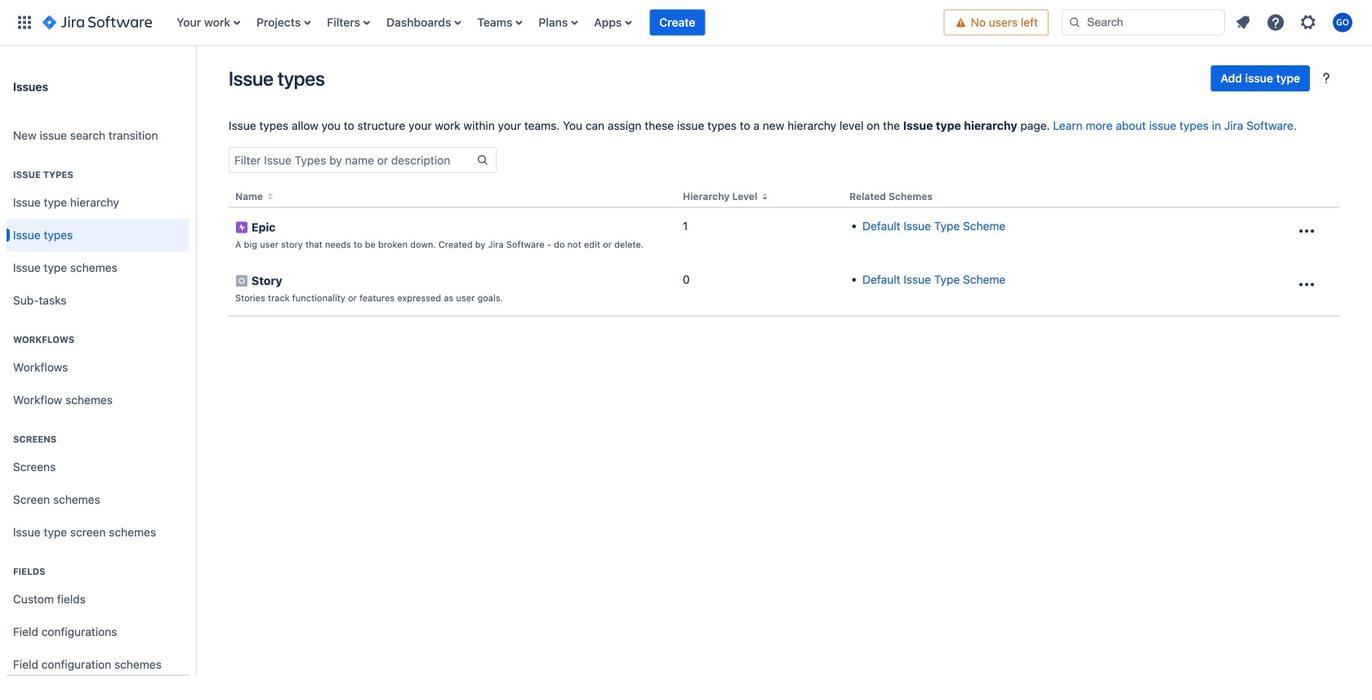 Task type: describe. For each thing, give the bounding box(es) containing it.
heading for workflows group
[[7, 333, 190, 346]]

issue types group
[[7, 152, 190, 322]]

settings image
[[1299, 13, 1319, 32]]

primary element
[[10, 0, 944, 45]]

Filter Issue Types by name or description text field
[[230, 149, 476, 172]]

workflows group
[[7, 317, 190, 422]]

help image
[[1267, 13, 1286, 32]]

0 horizontal spatial list
[[169, 0, 944, 45]]

appswitcher icon image
[[15, 13, 34, 32]]

sidebar navigation image
[[178, 65, 214, 98]]

2 actions image from the top
[[1298, 275, 1317, 295]]

heading for fields 'group'
[[7, 566, 190, 579]]



Task type: locate. For each thing, give the bounding box(es) containing it.
notifications image
[[1234, 13, 1254, 32]]

jira software image
[[42, 13, 152, 32], [42, 13, 152, 32]]

screens group
[[7, 417, 190, 554]]

1 heading from the top
[[7, 168, 190, 181]]

list
[[169, 0, 944, 45], [1229, 8, 1363, 37]]

None search field
[[1062, 9, 1226, 36]]

1 actions image from the top
[[1298, 222, 1317, 241]]

Search field
[[1062, 9, 1226, 36]]

1 horizontal spatial list
[[1229, 8, 1363, 37]]

heading for issue types group
[[7, 168, 190, 181]]

list item
[[650, 0, 706, 45]]

search image
[[1069, 16, 1082, 29]]

your profile and settings image
[[1334, 13, 1353, 32]]

learn more image
[[1317, 69, 1337, 88]]

banner
[[0, 0, 1373, 46]]

4 heading from the top
[[7, 566, 190, 579]]

actions image
[[1298, 222, 1317, 241], [1298, 275, 1317, 295]]

1 vertical spatial actions image
[[1298, 275, 1317, 295]]

heading
[[7, 168, 190, 181], [7, 333, 190, 346], [7, 433, 190, 446], [7, 566, 190, 579]]

2 heading from the top
[[7, 333, 190, 346]]

fields group
[[7, 549, 190, 677]]

heading for screens "group"
[[7, 433, 190, 446]]

3 heading from the top
[[7, 433, 190, 446]]

0 vertical spatial actions image
[[1298, 222, 1317, 241]]

group
[[1212, 65, 1340, 92]]



Task type: vqa. For each thing, say whether or not it's contained in the screenshot.
a within the popular labels generates a list or 'heatmap' of the most popular labels.
no



